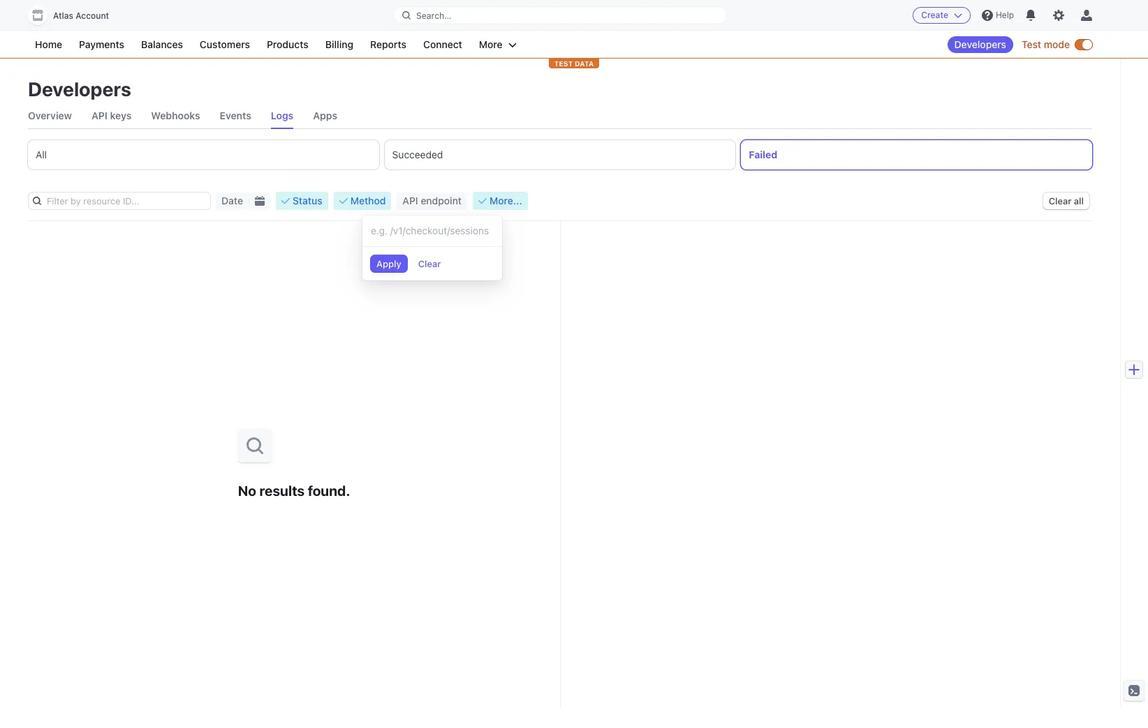 Task type: locate. For each thing, give the bounding box(es) containing it.
api left endpoint
[[403, 195, 418, 207]]

clear button
[[412, 256, 446, 272]]

method button
[[334, 192, 391, 210]]

1 horizontal spatial clear
[[1049, 196, 1071, 207]]

apply button
[[371, 256, 407, 272]]

api left the keys
[[91, 110, 107, 122]]

help
[[996, 10, 1014, 20]]

developers up overview
[[28, 78, 131, 101]]

all
[[36, 149, 47, 161]]

tab list containing overview
[[28, 103, 1092, 129]]

clear all button
[[1043, 193, 1089, 209]]

api
[[91, 110, 107, 122], [403, 195, 418, 207]]

overview link
[[28, 103, 72, 128]]

0 horizontal spatial clear
[[418, 258, 441, 270]]

api inside button
[[403, 195, 418, 207]]

0 vertical spatial developers
[[954, 38, 1006, 50]]

status tab list
[[28, 140, 1092, 170]]

developers
[[954, 38, 1006, 50], [28, 78, 131, 101]]

status button
[[276, 192, 328, 210]]

overview
[[28, 110, 72, 122]]

products link
[[260, 36, 315, 53]]

logs link
[[271, 103, 293, 128]]

create
[[921, 10, 948, 20]]

search…
[[416, 10, 452, 21]]

clear down api endpoint field at the left
[[418, 258, 441, 270]]

0 horizontal spatial developers
[[28, 78, 131, 101]]

more... button
[[473, 192, 528, 210]]

0 vertical spatial api
[[91, 110, 107, 122]]

tab list
[[28, 103, 1092, 129]]

1 horizontal spatial developers
[[954, 38, 1006, 50]]

no
[[238, 483, 256, 499]]

test data
[[554, 59, 594, 68]]

api keys link
[[91, 103, 131, 128]]

mode
[[1044, 38, 1070, 50]]

status
[[293, 195, 322, 207]]

account
[[76, 10, 109, 21]]

all button
[[28, 140, 379, 170]]

succeeded
[[392, 149, 443, 161]]

reports
[[370, 38, 406, 50]]

balances link
[[134, 36, 190, 53]]

api endpoint button
[[397, 192, 467, 210]]

1 vertical spatial api
[[403, 195, 418, 207]]

0 vertical spatial clear
[[1049, 196, 1071, 207]]

help button
[[976, 4, 1020, 27]]

customers link
[[193, 36, 257, 53]]

data
[[575, 59, 594, 68]]

notifications image
[[1025, 10, 1036, 21]]

1 horizontal spatial api
[[403, 195, 418, 207]]

0 horizontal spatial api
[[91, 110, 107, 122]]

1 vertical spatial clear
[[418, 258, 441, 270]]

more button
[[472, 36, 523, 53]]

more...
[[490, 195, 522, 207]]

api for api keys
[[91, 110, 107, 122]]

developers link
[[947, 36, 1013, 53]]

test mode
[[1022, 38, 1070, 50]]

1 vertical spatial developers
[[28, 78, 131, 101]]

endpoint
[[421, 195, 462, 207]]

reports link
[[363, 36, 413, 53]]

home link
[[28, 36, 69, 53]]

developers down help popup button
[[954, 38, 1006, 50]]

clear left all
[[1049, 196, 1071, 207]]

clear
[[1049, 196, 1071, 207], [418, 258, 441, 270]]



Task type: describe. For each thing, give the bounding box(es) containing it.
clear all
[[1049, 196, 1084, 207]]

Resource ID search field
[[41, 193, 210, 209]]

test
[[554, 59, 573, 68]]

webhooks link
[[151, 103, 200, 128]]

Search… search field
[[394, 7, 726, 24]]

api for api endpoint
[[403, 195, 418, 207]]

found.
[[308, 483, 350, 499]]

products
[[267, 38, 308, 50]]

API endpoint field
[[362, 216, 502, 247]]

succeeded button
[[385, 140, 736, 170]]

keys
[[110, 110, 131, 122]]

clear for clear
[[418, 258, 441, 270]]

create button
[[913, 7, 971, 24]]

apps
[[313, 110, 337, 122]]

events
[[220, 110, 251, 122]]

apps link
[[313, 103, 337, 128]]

webhooks
[[151, 110, 200, 122]]

customers
[[200, 38, 250, 50]]

payments
[[79, 38, 124, 50]]

api endpoint
[[403, 195, 462, 207]]

api keys
[[91, 110, 131, 122]]

balances
[[141, 38, 183, 50]]

failed
[[749, 149, 778, 161]]

all
[[1074, 196, 1084, 207]]

billing
[[325, 38, 353, 50]]

connect
[[423, 38, 462, 50]]

failed button
[[741, 140, 1092, 170]]

results
[[259, 483, 305, 499]]

events link
[[220, 103, 251, 128]]

Search… text field
[[394, 7, 726, 24]]

more
[[479, 38, 503, 50]]

billing link
[[318, 36, 360, 53]]

no results found.
[[238, 483, 350, 499]]

date button
[[216, 192, 249, 210]]

logs
[[271, 110, 293, 122]]

payments link
[[72, 36, 131, 53]]

clear for clear all
[[1049, 196, 1071, 207]]

test
[[1022, 38, 1041, 50]]

date
[[221, 195, 243, 207]]

method
[[350, 195, 386, 207]]

home
[[35, 38, 62, 50]]

apply
[[376, 258, 401, 270]]

atlas account button
[[28, 6, 123, 25]]

connect link
[[416, 36, 469, 53]]

atlas account
[[53, 10, 109, 21]]

atlas
[[53, 10, 73, 21]]



Task type: vqa. For each thing, say whether or not it's contained in the screenshot.
Help
yes



